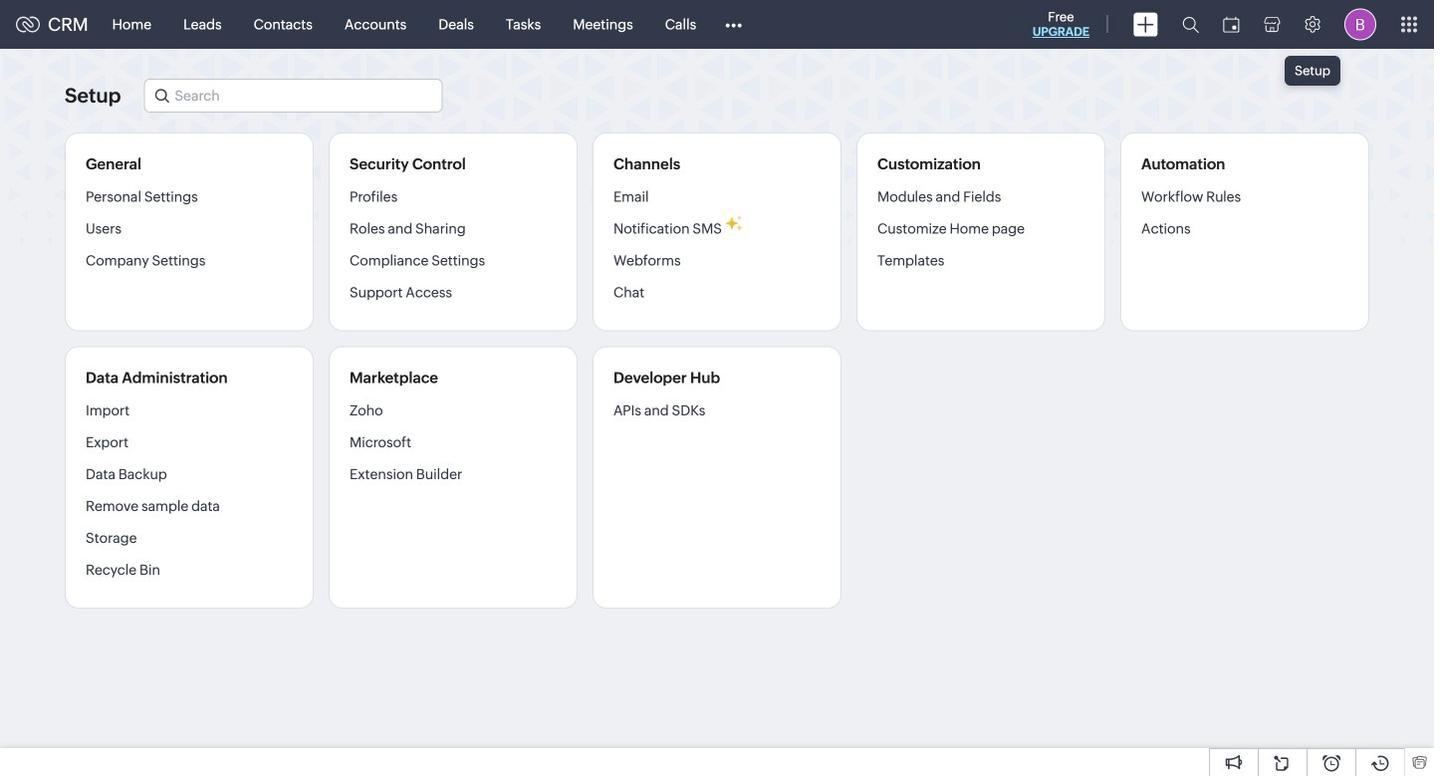 Task type: describe. For each thing, give the bounding box(es) containing it.
search element
[[1171, 0, 1211, 49]]

profile element
[[1333, 0, 1389, 48]]

Search text field
[[145, 80, 442, 112]]

profile image
[[1345, 8, 1377, 40]]

logo image
[[16, 16, 40, 32]]

create menu element
[[1122, 0, 1171, 48]]



Task type: vqa. For each thing, say whether or not it's contained in the screenshot.
BUSINESS
no



Task type: locate. For each thing, give the bounding box(es) containing it.
None field
[[144, 79, 443, 113]]

create menu image
[[1134, 12, 1159, 36]]

calendar image
[[1223, 16, 1240, 32]]

search image
[[1183, 16, 1200, 33]]

Other Modules field
[[713, 8, 755, 40]]



